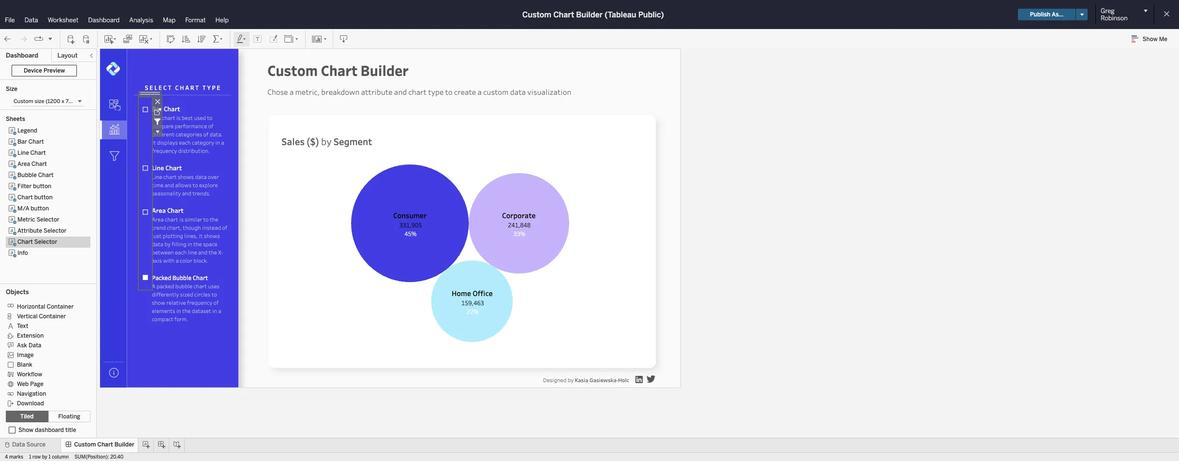 Task type: describe. For each thing, give the bounding box(es) containing it.
duplicate image
[[123, 34, 133, 44]]

workflow option
[[6, 369, 83, 379]]

a inside the bar chart bar chart is best used to compare performance of different categories of data. it displays each category in a frequency distribution.
[[221, 139, 224, 146]]

the down it
[[194, 241, 202, 248]]

device preview
[[24, 67, 65, 74]]

undo image
[[3, 34, 13, 44]]

swap rows and columns image
[[166, 34, 176, 44]]

navigation
[[17, 390, 46, 397]]

m/a
[[17, 205, 29, 212]]

packed bubble chart a packed bubble chart uses differently sized circles to show relative frequency of elements in the dataset in a compact form.
[[152, 274, 223, 323]]

show me button
[[1128, 31, 1177, 46]]

1 horizontal spatial replay animation image
[[47, 36, 53, 41]]

and down allows
[[182, 190, 191, 197]]

1 horizontal spatial dashboard
[[88, 16, 120, 24]]

x-
[[218, 249, 223, 256]]

bar for bar chart bar chart is best used to compare performance of different categories of data. it displays each category in a frequency distribution.
[[152, 105, 162, 113]]

data inside area chart area chart is similar to the trend chart, though instead of just plotting lines, it shows data by filling in the space between each line and the x- axis with a color block.
[[152, 241, 163, 248]]

container for vertical container
[[39, 313, 66, 320]]

dataset
[[192, 307, 211, 315]]

floating
[[58, 413, 80, 420]]

trend
[[152, 224, 166, 231]]

download option
[[6, 398, 83, 408]]

frequency inside the bar chart bar chart is best used to compare performance of different categories of data. it displays each category in a frequency distribution.
[[152, 147, 177, 154]]

explore
[[199, 181, 218, 189]]

custom chart builder (tableau public)
[[523, 10, 664, 19]]

size
[[35, 98, 44, 105]]

area for area chart area chart is similar to the trend chart, though instead of just plotting lines, it shows data by filling in the space between each line and the x- axis with a color block.
[[152, 206, 166, 215]]

m/a button
[[17, 205, 49, 212]]

worksheet
[[48, 16, 79, 24]]

circles
[[194, 291, 211, 298]]

totals image
[[212, 34, 224, 44]]

in down relative
[[176, 307, 181, 315]]

tiled
[[20, 413, 34, 420]]

filling
[[172, 241, 187, 248]]

1 c from the left
[[163, 84, 167, 91]]

plotting
[[163, 232, 183, 240]]

show mark labels image
[[253, 34, 263, 44]]

and up seasonality at top
[[165, 181, 174, 189]]

marks
[[9, 454, 23, 460]]

vertical container
[[17, 313, 66, 320]]

of up the data.
[[208, 122, 213, 130]]

in inside area chart area chart is similar to the trend chart, though instead of just plotting lines, it shows data by filling in the space between each line and the x- axis with a color block.
[[188, 241, 192, 248]]

2 horizontal spatial builder
[[577, 10, 603, 19]]

a inside area chart area chart is similar to the trend chart, though instead of just plotting lines, it shows data by filling in the space between each line and the x- axis with a color block.
[[176, 257, 179, 264]]

as...
[[1052, 11, 1064, 18]]

distribution.
[[178, 147, 210, 154]]

extension
[[17, 332, 44, 339]]

web page option
[[6, 379, 83, 389]]

l
[[154, 84, 157, 91]]

sales
[[282, 135, 305, 148]]

sort is selected chart? ascending by position image
[[181, 34, 191, 44]]

bubble chart
[[17, 172, 54, 179]]

a inside the packed bubble chart a packed bubble chart uses differently sized circles to show relative frequency of elements in the dataset in a compact form.
[[218, 307, 221, 315]]

web
[[17, 381, 29, 388]]

button for m/a button
[[31, 205, 49, 212]]

type
[[428, 87, 444, 97]]

sum(position):
[[75, 454, 109, 460]]

is for bar
[[176, 114, 181, 121]]

redo image
[[18, 34, 28, 44]]

metric selector
[[17, 216, 59, 223]]

chart,
[[167, 224, 182, 231]]

time
[[152, 181, 163, 189]]

s e l e c t   c h a r t   t y p e
[[145, 84, 220, 91]]

show me
[[1143, 36, 1168, 43]]

chose
[[268, 87, 288, 97]]

new worksheet image
[[104, 34, 117, 44]]

preview
[[44, 67, 65, 74]]

compact
[[152, 316, 173, 323]]

chose a metric, breakdown attribute and chart type to create a custom data visualization
[[268, 87, 573, 97]]

size
[[6, 86, 17, 92]]

horizontal container option
[[6, 301, 83, 311]]

public)
[[639, 10, 664, 19]]

area chart area chart is similar to the trend chart, though instead of just plotting lines, it shows data by filling in the space between each line and the x- axis with a color block.
[[152, 206, 228, 264]]

shows inside line chart line chart shows data over time and allows to explore seasonality and trends.
[[178, 173, 194, 181]]

line
[[188, 249, 197, 256]]

download image
[[339, 34, 349, 44]]

analysis
[[129, 16, 153, 24]]

the inside the packed bubble chart a packed bubble chart uses differently sized circles to show relative frequency of elements in the dataset in a compact form.
[[182, 307, 191, 315]]

1 vertical spatial bar
[[152, 114, 161, 121]]

breakdown
[[321, 87, 360, 97]]

show/hide cards image
[[312, 34, 327, 44]]

attribute selector
[[17, 227, 67, 234]]

to inside the packed bubble chart a packed bubble chart uses differently sized circles to show relative frequency of elements in the dataset in a compact form.
[[212, 291, 217, 298]]

filter
[[17, 183, 32, 190]]

data source
[[12, 441, 46, 448]]

builder inside application
[[361, 60, 409, 80]]

extension option
[[6, 331, 83, 340]]

device preview button
[[12, 65, 77, 76]]

packed
[[157, 283, 174, 290]]

elements
[[152, 307, 175, 315]]

1 row by 1 column
[[29, 454, 69, 460]]

by right ($)
[[321, 135, 332, 148]]

the left x-
[[209, 249, 217, 256]]

filter button
[[17, 183, 51, 190]]

help
[[216, 16, 229, 24]]

just
[[152, 232, 162, 240]]

space
[[203, 241, 218, 248]]

data.
[[210, 131, 223, 138]]

x
[[62, 98, 64, 105]]

line for line chart line chart shows data over time and allows to explore seasonality and trends.
[[152, 164, 164, 172]]

ask
[[17, 342, 27, 349]]

bar for bar chart
[[17, 138, 27, 145]]

h
[[180, 84, 184, 91]]

0 horizontal spatial bubble
[[17, 172, 37, 179]]

block.
[[194, 257, 208, 264]]

page
[[30, 381, 44, 388]]

2 vertical spatial line
[[152, 173, 162, 181]]

each inside the bar chart bar chart is best used to compare performance of different categories of data. it displays each category in a frequency distribution.
[[179, 139, 191, 146]]

0 vertical spatial a
[[185, 84, 189, 91]]

robinson
[[1101, 15, 1128, 22]]

instead
[[202, 224, 221, 231]]

3 t from the left
[[203, 84, 206, 91]]

vertical container option
[[6, 311, 83, 321]]

info
[[17, 250, 28, 256]]

4 marks
[[5, 454, 23, 460]]

legend
[[17, 127, 37, 134]]

vertical
[[17, 313, 38, 320]]

custom size (1200 x 700)
[[14, 98, 78, 105]]

and right attribute
[[394, 87, 407, 97]]

device
[[24, 67, 42, 74]]

publish as... button
[[1018, 9, 1076, 20]]

to right the type
[[445, 87, 453, 97]]



Task type: vqa. For each thing, say whether or not it's contained in the screenshot.
Gary.Orlando Image
no



Task type: locate. For each thing, give the bounding box(es) containing it.
0 vertical spatial container
[[47, 303, 74, 310]]

builder
[[577, 10, 603, 19], [361, 60, 409, 80], [115, 441, 134, 448]]

1 vertical spatial data
[[28, 342, 41, 349]]

each
[[179, 139, 191, 146], [175, 249, 187, 256]]

selector down attribute selector
[[34, 239, 57, 245]]

sheets
[[6, 116, 25, 122]]

0 horizontal spatial builder
[[115, 441, 134, 448]]

by right row
[[42, 454, 47, 460]]

attribute
[[17, 227, 42, 234]]

bubble up "bubble"
[[173, 274, 192, 282]]

though
[[183, 224, 201, 231]]

and inside area chart area chart is similar to the trend chart, though instead of just plotting lines, it shows data by filling in the space between each line and the x- axis with a color block.
[[198, 249, 208, 256]]

shows up allows
[[178, 173, 194, 181]]

0 vertical spatial shows
[[178, 173, 194, 181]]

frequency down displays at left top
[[152, 147, 177, 154]]

1 left the column
[[49, 454, 51, 460]]

0 vertical spatial bubble
[[17, 172, 37, 179]]

bubble inside the packed bubble chart a packed bubble chart uses differently sized circles to show relative frequency of elements in the dataset in a compact form.
[[173, 274, 192, 282]]

text
[[17, 323, 28, 329]]

e
[[150, 84, 153, 91], [159, 84, 162, 91], [217, 84, 220, 91]]

file
[[5, 16, 15, 24]]

the up form.
[[182, 307, 191, 315]]

chart left the type
[[409, 87, 427, 97]]

segment
[[334, 135, 372, 148]]

c right l
[[163, 84, 167, 91]]

1 horizontal spatial 1
[[49, 454, 51, 460]]

to up instead
[[203, 216, 209, 223]]

dashboard up new worksheet icon
[[88, 16, 120, 24]]

0 horizontal spatial 1
[[29, 454, 31, 460]]

ask data option
[[6, 340, 83, 350]]

0 vertical spatial line
[[17, 150, 29, 156]]

builder up 20.40
[[115, 441, 134, 448]]

is up chart,
[[179, 216, 184, 223]]

shows down instead
[[204, 232, 220, 240]]

0 horizontal spatial custom chart builder
[[74, 441, 134, 448]]

marks. press enter to open the view data window.. use arrow keys to navigate data visualization elements. image
[[100, 91, 127, 118], [139, 97, 152, 290], [100, 117, 127, 143], [100, 142, 127, 169], [280, 154, 641, 163], [280, 165, 641, 342]]

a right with
[[176, 257, 179, 264]]

layout
[[57, 52, 78, 59]]

replay animation image
[[34, 34, 44, 44], [47, 36, 53, 41]]

2 horizontal spatial t
[[203, 84, 206, 91]]

0 horizontal spatial replay animation image
[[34, 34, 44, 44]]

data up the redo icon
[[25, 16, 38, 24]]

data right 'custom'
[[510, 87, 526, 97]]

t left y
[[203, 84, 206, 91]]

button for chart button
[[34, 194, 53, 201]]

data for data
[[25, 16, 38, 24]]

1 vertical spatial line
[[152, 164, 164, 172]]

3 e from the left
[[217, 84, 220, 91]]

e right l
[[159, 84, 162, 91]]

1 vertical spatial builder
[[361, 60, 409, 80]]

highlight image
[[236, 34, 247, 44]]

area for area chart
[[17, 161, 30, 167]]

0 vertical spatial is
[[176, 114, 181, 121]]

data inside line chart line chart shows data over time and allows to explore seasonality and trends.
[[195, 173, 207, 181]]

between
[[152, 249, 174, 256]]

selector for chart selector
[[34, 239, 57, 245]]

1 vertical spatial show
[[18, 427, 33, 434]]

2 vertical spatial selector
[[34, 239, 57, 245]]

custom chart builder
[[268, 60, 409, 80], [74, 441, 134, 448]]

to
[[445, 87, 453, 97], [207, 114, 213, 121], [193, 181, 198, 189], [203, 216, 209, 223], [212, 291, 217, 298]]

0 vertical spatial dashboard
[[88, 16, 120, 24]]

0 vertical spatial data
[[510, 87, 526, 97]]

chart inside the packed bubble chart a packed bubble chart uses differently sized circles to show relative frequency of elements in the dataset in a compact form.
[[193, 274, 208, 282]]

visualization
[[528, 87, 572, 97]]

0 vertical spatial selector
[[36, 216, 59, 223]]

similar
[[185, 216, 202, 223]]

bar up compare
[[152, 114, 161, 121]]

is left best on the top of the page
[[176, 114, 181, 121]]

compare
[[152, 122, 174, 130]]

format workbook image
[[269, 34, 278, 44]]

2 vertical spatial data
[[152, 241, 163, 248]]

bar up use as filter icon on the left top
[[152, 105, 162, 113]]

a right chose
[[290, 87, 294, 97]]

custom chart builder application
[[97, 43, 1179, 437]]

collapse image
[[89, 53, 94, 59]]

it
[[199, 232, 203, 240]]

holc
[[619, 376, 630, 384]]

selector for attribute selector
[[44, 227, 67, 234]]

line
[[17, 150, 29, 156], [152, 164, 164, 172], [152, 173, 162, 181]]

ask data
[[17, 342, 41, 349]]

builder up attribute
[[361, 60, 409, 80]]

selector down metric selector at the top left
[[44, 227, 67, 234]]

of
[[208, 122, 213, 130], [203, 131, 209, 138], [222, 224, 227, 231], [214, 299, 219, 306]]

chart up chart,
[[165, 216, 178, 223]]

designed
[[543, 376, 567, 384]]

each inside area chart area chart is similar to the trend chart, though instead of just plotting lines, it shows data by filling in the space between each line and the x- axis with a color block.
[[175, 249, 187, 256]]

container down horizontal container
[[39, 313, 66, 320]]

to down uses
[[212, 291, 217, 298]]

to up trends. at left top
[[193, 181, 198, 189]]

by left kasia
[[568, 376, 574, 384]]

c left h
[[175, 84, 179, 91]]

0 horizontal spatial t
[[168, 84, 171, 91]]

1 horizontal spatial a
[[185, 84, 189, 91]]

chart inside the packed bubble chart a packed bubble chart uses differently sized circles to show relative frequency of elements in the dataset in a compact form.
[[194, 283, 207, 290]]

chart button
[[17, 194, 53, 201]]

web page
[[17, 381, 44, 388]]

horizontal
[[17, 303, 45, 310]]

0 vertical spatial data
[[25, 16, 38, 24]]

1 horizontal spatial custom chart builder
[[268, 60, 409, 80]]

format
[[185, 16, 206, 24]]

more options image
[[152, 127, 163, 137]]

to inside area chart area chart is similar to the trend chart, though instead of just plotting lines, it shows data by filling in the space between each line and the x- axis with a color block.
[[203, 216, 209, 223]]

a left r
[[185, 84, 189, 91]]

show
[[152, 299, 165, 306]]

categories
[[176, 131, 202, 138]]

publish
[[1031, 11, 1051, 18]]

allows
[[175, 181, 192, 189]]

displays
[[157, 139, 178, 146]]

1 vertical spatial custom chart builder
[[74, 441, 134, 448]]

0 horizontal spatial e
[[150, 84, 153, 91]]

0 horizontal spatial show
[[18, 427, 33, 434]]

data up explore
[[195, 173, 207, 181]]

show down tiled
[[18, 427, 33, 434]]

chart inside area chart area chart is similar to the trend chart, though instead of just plotting lines, it shows data by filling in the space between each line and the x- axis with a color block.
[[165, 216, 178, 223]]

container for horizontal container
[[47, 303, 74, 310]]

workflow
[[17, 371, 42, 378]]

data up marks
[[12, 441, 25, 448]]

chart inside the bar chart bar chart is best used to compare performance of different categories of data. it displays each category in a frequency distribution.
[[164, 105, 180, 113]]

is inside area chart area chart is similar to the trend chart, though instead of just plotting lines, it shows data by filling in the space between each line and the x- axis with a color block.
[[179, 216, 184, 223]]

line for line chart
[[17, 150, 29, 156]]

remove from dashboard image
[[152, 96, 163, 106]]

dashboard
[[88, 16, 120, 24], [6, 52, 38, 59]]

shows
[[178, 173, 194, 181], [204, 232, 220, 240]]

attribute
[[361, 87, 393, 97]]

p
[[212, 84, 216, 91]]

0 vertical spatial frequency
[[152, 147, 177, 154]]

publish as...
[[1031, 11, 1064, 18]]

sum(position): 20.40
[[75, 454, 124, 460]]

line chart
[[17, 150, 46, 156]]

chart inside the bar chart bar chart is best used to compare performance of different categories of data. it displays each category in a frequency distribution.
[[162, 114, 175, 121]]

chart for area
[[165, 216, 178, 223]]

chart up time
[[163, 173, 177, 181]]

t
[[168, 84, 171, 91], [196, 84, 199, 91], [203, 84, 206, 91]]

2 vertical spatial builder
[[115, 441, 134, 448]]

2 vertical spatial button
[[31, 205, 49, 212]]

fit image
[[284, 34, 300, 44]]

builder left (tableau
[[577, 10, 603, 19]]

use as filter image
[[152, 117, 163, 127]]

in right dataset
[[213, 307, 217, 315]]

0 horizontal spatial data
[[152, 241, 163, 248]]

a right dataset
[[218, 307, 221, 315]]

button up metric selector at the top left
[[31, 205, 49, 212]]

in inside the bar chart bar chart is best used to compare performance of different categories of data. it displays each category in a frequency distribution.
[[215, 139, 220, 146]]

data down the extension
[[28, 342, 41, 349]]

bubble
[[175, 283, 193, 290]]

to inside the bar chart bar chart is best used to compare performance of different categories of data. it displays each category in a frequency distribution.
[[207, 114, 213, 121]]

horizontal container
[[17, 303, 74, 310]]

of right instead
[[222, 224, 227, 231]]

navigation option
[[6, 389, 83, 398]]

replay animation image left 'new data source' image
[[47, 36, 53, 41]]

sort is selected chart? descending by position image
[[197, 34, 207, 44]]

in down the lines,
[[188, 241, 192, 248]]

0 horizontal spatial c
[[163, 84, 167, 91]]

chart inside area chart area chart is similar to the trend chart, though instead of just plotting lines, it shows data by filling in the space between each line and the x- axis with a color block.
[[167, 206, 184, 215]]

and
[[394, 87, 407, 97], [165, 181, 174, 189], [182, 190, 191, 197], [198, 249, 208, 256]]

image option
[[6, 350, 83, 360]]

togglestate option group
[[6, 411, 90, 422]]

differently
[[152, 291, 179, 298]]

2 vertical spatial bar
[[17, 138, 27, 145]]

data for data source
[[12, 441, 25, 448]]

the up instead
[[210, 216, 218, 223]]

sales ($) by segment
[[282, 135, 372, 148]]

show for show dashboard title
[[18, 427, 33, 434]]

map
[[163, 16, 176, 24]]

s
[[145, 84, 148, 91]]

0 vertical spatial button
[[33, 183, 51, 190]]

custom chart builder up breakdown
[[268, 60, 409, 80]]

color
[[180, 257, 193, 264]]

the
[[210, 216, 218, 223], [194, 241, 202, 248], [209, 249, 217, 256], [182, 307, 191, 315]]

over
[[208, 173, 219, 181]]

custom inside application
[[268, 60, 318, 80]]

1 horizontal spatial c
[[175, 84, 179, 91]]

of inside the packed bubble chart a packed bubble chart uses differently sized circles to show relative frequency of elements in the dataset in a compact form.
[[214, 299, 219, 306]]

1 horizontal spatial e
[[159, 84, 162, 91]]

1 horizontal spatial show
[[1143, 36, 1158, 43]]

frequency
[[152, 147, 177, 154], [187, 299, 212, 306]]

data inside option
[[28, 342, 41, 349]]

2 t from the left
[[196, 84, 199, 91]]

container up vertical container option
[[47, 303, 74, 310]]

blank option
[[6, 360, 83, 369]]

create
[[454, 87, 476, 97]]

a down the data.
[[221, 139, 224, 146]]

is for area
[[179, 216, 184, 223]]

0 vertical spatial custom chart builder
[[268, 60, 409, 80]]

pause auto updates image
[[82, 34, 91, 44]]

it
[[152, 139, 156, 146]]

chart inside line chart line chart shows data over time and allows to explore seasonality and trends.
[[163, 173, 177, 181]]

in down the data.
[[215, 139, 220, 146]]

each down filling
[[175, 249, 187, 256]]

t left h
[[168, 84, 171, 91]]

1 vertical spatial area
[[152, 206, 166, 215]]

1 vertical spatial data
[[195, 173, 207, 181]]

packed
[[152, 274, 171, 282]]

0 horizontal spatial dashboard
[[6, 52, 38, 59]]

0 vertical spatial show
[[1143, 36, 1158, 43]]

0 horizontal spatial a
[[152, 283, 155, 290]]

shows inside area chart area chart is similar to the trend chart, though instead of just plotting lines, it shows data by filling in the space between each line and the x- axis with a color block.
[[204, 232, 220, 240]]

custom chart builder up sum(position): 20.40
[[74, 441, 134, 448]]

chart up compare
[[162, 114, 175, 121]]

image
[[17, 352, 34, 358]]

is inside the bar chart bar chart is best used to compare performance of different categories of data. it displays each category in a frequency distribution.
[[176, 114, 181, 121]]

row
[[32, 454, 41, 460]]

category
[[192, 139, 214, 146]]

0 vertical spatial bar
[[152, 105, 162, 113]]

of down uses
[[214, 299, 219, 306]]

replay animation image right the redo icon
[[34, 34, 44, 44]]

0 horizontal spatial frequency
[[152, 147, 177, 154]]

selector up attribute selector
[[36, 216, 59, 223]]

button for filter button
[[33, 183, 51, 190]]

frequency inside the packed bubble chart a packed bubble chart uses differently sized circles to show relative frequency of elements in the dataset in a compact form.
[[187, 299, 212, 306]]

to inside line chart line chart shows data over time and allows to explore seasonality and trends.
[[193, 181, 198, 189]]

image image
[[121, 43, 251, 400], [106, 61, 120, 76], [262, 109, 669, 380], [647, 376, 656, 383], [636, 376, 643, 383]]

dashboard down the redo icon
[[6, 52, 38, 59]]

clear sheet image
[[138, 34, 154, 44]]

title
[[65, 427, 76, 434]]

frequency up dataset
[[187, 299, 212, 306]]

1 t from the left
[[168, 84, 171, 91]]

data down just
[[152, 241, 163, 248]]

a down packed
[[152, 283, 155, 290]]

1 vertical spatial a
[[152, 283, 155, 290]]

of inside area chart area chart is similar to the trend chart, though instead of just plotting lines, it shows data by filling in the space between each line and the x- axis with a color block.
[[222, 224, 227, 231]]

chart
[[409, 87, 427, 97], [162, 114, 175, 121], [163, 173, 177, 181], [165, 216, 178, 223], [194, 283, 207, 290]]

t right r
[[196, 84, 199, 91]]

go to sheet image
[[152, 106, 163, 117]]

0 vertical spatial builder
[[577, 10, 603, 19]]

custom chart builder inside application
[[268, 60, 409, 80]]

1 e from the left
[[150, 84, 153, 91]]

1 left row
[[29, 454, 31, 460]]

0 vertical spatial each
[[179, 139, 191, 146]]

a inside the packed bubble chart a packed bubble chart uses differently sized circles to show relative frequency of elements in the dataset in a compact form.
[[152, 283, 155, 290]]

area chart
[[17, 161, 47, 167]]

selector for metric selector
[[36, 216, 59, 223]]

2 e from the left
[[159, 84, 162, 91]]

chart for line
[[163, 173, 177, 181]]

best
[[182, 114, 193, 121]]

1 vertical spatial is
[[179, 216, 184, 223]]

used
[[194, 114, 206, 121]]

2 horizontal spatial e
[[217, 84, 220, 91]]

bar chart bar chart is best used to compare performance of different categories of data. it displays each category in a frequency distribution.
[[152, 105, 225, 154]]

relative
[[166, 299, 186, 306]]

to right used
[[207, 114, 213, 121]]

0 vertical spatial area
[[17, 161, 30, 167]]

text option
[[6, 321, 83, 331]]

1 vertical spatial container
[[39, 313, 66, 320]]

objects list box
[[6, 299, 90, 408]]

data
[[510, 87, 526, 97], [195, 173, 207, 181], [152, 241, 163, 248]]

chart for bar
[[162, 114, 175, 121]]

2 vertical spatial area
[[152, 216, 164, 223]]

chart selector
[[17, 239, 57, 245]]

bar down legend at the top left of the page
[[17, 138, 27, 145]]

700)
[[66, 98, 78, 105]]

and up block. on the bottom
[[198, 249, 208, 256]]

2 c from the left
[[175, 84, 179, 91]]

1 vertical spatial selector
[[44, 227, 67, 234]]

line chart line chart shows data over time and allows to explore seasonality and trends.
[[152, 164, 220, 197]]

by up 'between'
[[165, 241, 171, 248]]

1 vertical spatial each
[[175, 249, 187, 256]]

chart inside line chart line chart shows data over time and allows to explore seasonality and trends.
[[166, 164, 182, 172]]

show inside button
[[1143, 36, 1158, 43]]

1 horizontal spatial builder
[[361, 60, 409, 80]]

greg
[[1101, 7, 1115, 15]]

1 1 from the left
[[29, 454, 31, 460]]

e left l
[[150, 84, 153, 91]]

a right create
[[478, 87, 482, 97]]

of up category
[[203, 131, 209, 138]]

dashboard
[[35, 427, 64, 434]]

bubble up 'filter'
[[17, 172, 37, 179]]

1 horizontal spatial shows
[[204, 232, 220, 240]]

1 vertical spatial dashboard
[[6, 52, 38, 59]]

button down bubble chart on the left of page
[[33, 183, 51, 190]]

1 vertical spatial frequency
[[187, 299, 212, 306]]

1 horizontal spatial bubble
[[173, 274, 192, 282]]

each down categories
[[179, 139, 191, 146]]

axis
[[152, 257, 162, 264]]

1 horizontal spatial frequency
[[187, 299, 212, 306]]

show left me
[[1143, 36, 1158, 43]]

1 horizontal spatial t
[[196, 84, 199, 91]]

r
[[190, 84, 194, 91]]

1 horizontal spatial data
[[195, 173, 207, 181]]

0 horizontal spatial shows
[[178, 173, 194, 181]]

1 vertical spatial button
[[34, 194, 53, 201]]

button down the filter button
[[34, 194, 53, 201]]

1 vertical spatial bubble
[[173, 274, 192, 282]]

2 horizontal spatial data
[[510, 87, 526, 97]]

list box
[[6, 125, 90, 281]]

container
[[47, 303, 74, 310], [39, 313, 66, 320]]

y
[[207, 84, 211, 91]]

show for show me
[[1143, 36, 1158, 43]]

new data source image
[[66, 34, 76, 44]]

selector
[[36, 216, 59, 223], [44, 227, 67, 234], [34, 239, 57, 245]]

2 1 from the left
[[49, 454, 51, 460]]

e right p at the top left of page
[[217, 84, 220, 91]]

list box containing legend
[[6, 125, 90, 281]]

by inside area chart area chart is similar to the trend chart, though instead of just plotting lines, it shows data by filling in the space between each line and the x- axis with a color block.
[[165, 241, 171, 248]]

2 vertical spatial data
[[12, 441, 25, 448]]

(tableau
[[605, 10, 637, 19]]

marks. press enter to open the view data window.. use arrow keys to navigate data visualization elements. image
[[108, 367, 120, 379]]

1 vertical spatial shows
[[204, 232, 220, 240]]

chart up circles
[[194, 283, 207, 290]]



